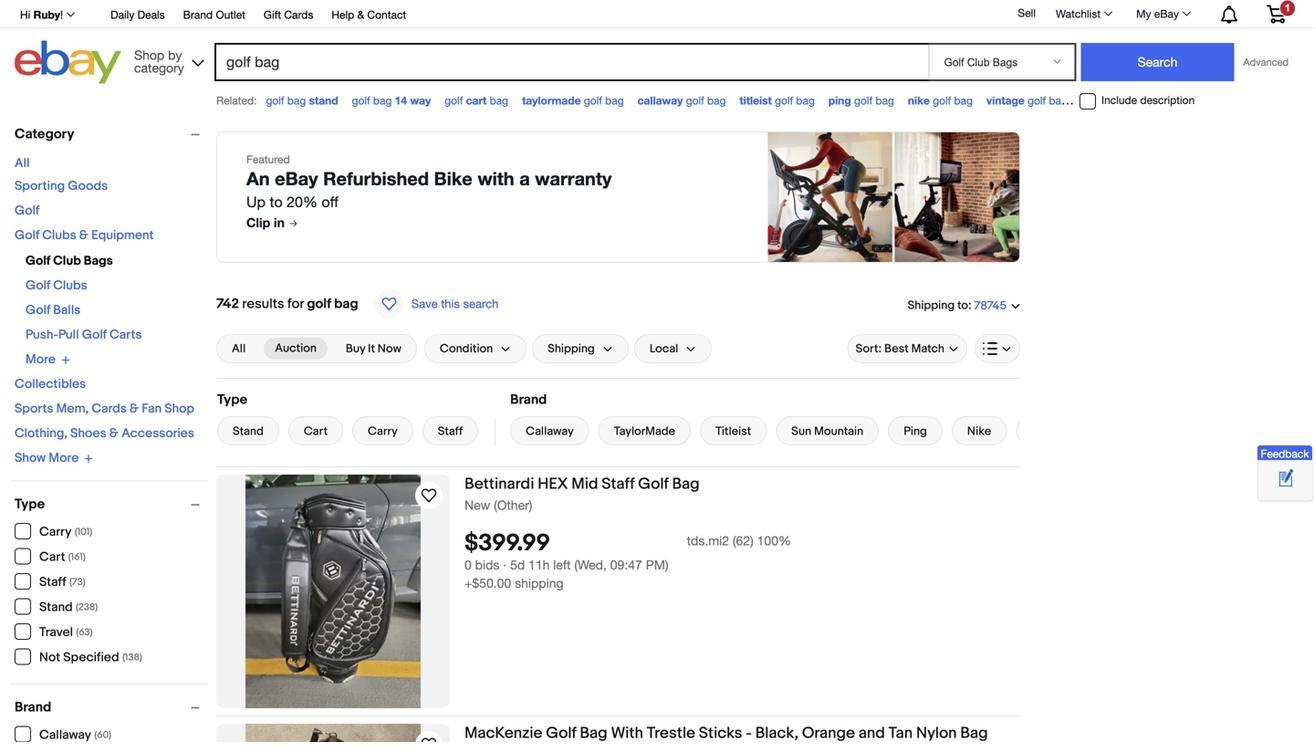 Task type: describe. For each thing, give the bounding box(es) containing it.
type inside $399.99 "main content"
[[217, 392, 247, 408]]

save
[[411, 297, 438, 311]]

78745
[[975, 299, 1007, 313]]

sell
[[1018, 6, 1036, 19]]

bag left 14
[[373, 94, 392, 107]]

buy it now link
[[335, 338, 413, 360]]

golf right pull
[[82, 327, 107, 343]]

vintage golf bag
[[987, 94, 1068, 107]]

cart for cart (161)
[[39, 550, 65, 565]]

& inside account navigation
[[358, 8, 364, 21]]

cart for cart
[[304, 425, 328, 439]]

category
[[15, 126, 74, 142]]

1
[[1285, 2, 1291, 13]]

save this search button
[[369, 288, 504, 320]]

travel
[[39, 625, 73, 640]]

:
[[969, 298, 972, 313]]

shipping button
[[532, 334, 629, 363]]

100%
[[757, 533, 792, 548]]

golf right vintage
[[1028, 94, 1046, 107]]

taylormade link
[[599, 416, 691, 446]]

gift cards
[[264, 8, 313, 21]]

advanced link
[[1235, 44, 1298, 80]]

taylormade golf bag
[[522, 94, 624, 107]]

bag for vintage golf bag
[[1049, 94, 1068, 107]]

account navigation
[[10, 0, 1300, 28]]

clubs inside golf club bags golf clubs golf balls push-pull golf carts
[[53, 278, 87, 294]]

watch mackenzie golf bag with trestle sticks - black, orange and tan nylon bag image
[[418, 734, 440, 742]]

ebay inside account navigation
[[1155, 7, 1180, 20]]

ping golf bag
[[829, 94, 895, 107]]

cards inside account navigation
[[284, 8, 313, 21]]

bettinardi hex mid staff golf bag image
[[246, 475, 421, 708]]

sort: best match button
[[848, 334, 968, 363]]

include description
[[1102, 94, 1195, 106]]

shop by category button
[[126, 41, 208, 80]]

sports mem, cards & fan shop link
[[15, 401, 194, 417]]

brand inside brand outlet link
[[183, 8, 213, 21]]

(60) link
[[15, 726, 111, 742]]

cart link
[[288, 416, 343, 446]]

for
[[287, 296, 304, 312]]

staff inside bettinardi hex mid staff golf bag new (other)
[[602, 475, 635, 494]]

golf clubs & equipment
[[15, 228, 154, 243]]

fan
[[142, 401, 162, 417]]

0 horizontal spatial brand
[[15, 699, 51, 716]]

golf inside sporting goods golf
[[15, 203, 40, 219]]

golf inside bettinardi hex mid staff golf bag new (other)
[[638, 475, 669, 494]]

golf right nike
[[933, 94, 951, 107]]

gift cards link
[[264, 5, 313, 26]]

brand outlet
[[183, 8, 246, 21]]

daily
[[111, 8, 135, 21]]

golf balls link
[[26, 303, 81, 318]]

my
[[1137, 7, 1152, 20]]

ogio golf bag
[[1082, 94, 1148, 107]]

sporting
[[15, 178, 65, 194]]

staff for staff (73)
[[39, 575, 66, 590]]

$399.99 main content
[[216, 117, 1080, 742]]

1 link
[[1256, 0, 1297, 26]]

include
[[1102, 94, 1138, 106]]

+$50.00
[[465, 576, 511, 591]]

bag for ogio golf bag
[[1129, 94, 1148, 107]]

daily deals
[[111, 8, 165, 21]]

taylormade
[[614, 425, 676, 439]]

carry (101)
[[39, 525, 92, 540]]

help & contact
[[332, 8, 406, 21]]

an ebay refurbished bike with a warranty region
[[216, 131, 1021, 263]]

all for all link associated with auction link
[[232, 342, 246, 356]]

match
[[912, 342, 945, 356]]

742 results for golf bag
[[216, 296, 359, 312]]

feedback
[[1261, 447, 1310, 460]]

push-
[[26, 327, 58, 343]]

clip
[[247, 215, 270, 230]]

specified
[[63, 650, 119, 666]]

shop inside collectibles sports mem, cards & fan shop clothing, shoes & accessories
[[165, 401, 194, 417]]

not
[[39, 650, 60, 666]]

golf up golf balls link
[[26, 278, 50, 294]]

type button
[[15, 496, 208, 513]]

related:
[[216, 94, 257, 107]]

bag for nike golf bag
[[955, 94, 973, 107]]

stand for stand (238)
[[39, 600, 73, 615]]

show more button
[[15, 451, 93, 466]]

(238)
[[76, 602, 98, 614]]

11h
[[529, 558, 550, 573]]

collectibles link
[[15, 377, 86, 392]]

advanced
[[1244, 56, 1289, 68]]

callaway link
[[510, 416, 590, 446]]

golf inside $399.99 "main content"
[[307, 296, 331, 312]]

mid
[[572, 475, 598, 494]]

vintage
[[987, 94, 1025, 107]]

golf right ping
[[855, 94, 873, 107]]

brand outlet link
[[183, 5, 246, 26]]

titleist link
[[700, 416, 767, 446]]

all link for the sporting goods link
[[15, 156, 30, 171]]

bike
[[434, 168, 473, 189]]

sporting goods link
[[15, 178, 108, 194]]

results
[[242, 296, 284, 312]]

carry for carry (101)
[[39, 525, 72, 540]]

callaway
[[638, 94, 683, 107]]

off
[[322, 194, 339, 210]]

watchlist link
[[1046, 3, 1121, 25]]

golf club bags golf clubs golf balls push-pull golf carts
[[26, 253, 142, 343]]

(101)
[[75, 526, 92, 538]]

callaway golf bag
[[638, 94, 726, 107]]

golf down golf 'link'
[[15, 228, 39, 243]]

all link for auction link
[[221, 338, 257, 360]]

mackenzie golf bag with trestle sticks - black, orange and tan nylon bag image
[[246, 724, 421, 742]]

in
[[274, 215, 285, 230]]

shipping for shipping to : 78745
[[908, 298, 955, 313]]

Search for anything text field
[[217, 45, 925, 79]]

ogio
[[1082, 94, 1105, 107]]

to inside 'shipping to : 78745'
[[958, 298, 969, 313]]

staff link
[[422, 416, 478, 446]]

daily deals link
[[111, 5, 165, 26]]

pm)
[[646, 558, 669, 573]]

all for all link corresponding to the sporting goods link
[[15, 156, 30, 171]]

golf right taylormade
[[584, 94, 602, 107]]

golf right titleist
[[775, 94, 793, 107]]

deals
[[138, 8, 165, 21]]

golf right related:
[[266, 94, 284, 107]]

golf cart bag
[[445, 94, 509, 107]]

ebay inside the featured an ebay refurbished bike with a warranty up to 20% off clip in
[[275, 168, 318, 189]]

bag for taylormade golf bag
[[605, 94, 624, 107]]

refurbished
[[323, 168, 429, 189]]

golf right callaway
[[686, 94, 705, 107]]

0 horizontal spatial type
[[15, 496, 45, 513]]

clothing, shoes & accessories link
[[15, 426, 194, 441]]



Task type: locate. For each thing, give the bounding box(es) containing it.
bag left vintage
[[955, 94, 973, 107]]

0 horizontal spatial carry
[[39, 525, 72, 540]]

0 vertical spatial brand
[[183, 8, 213, 21]]

0 horizontal spatial cards
[[92, 401, 127, 417]]

save this search
[[411, 297, 499, 311]]

shipping
[[515, 576, 564, 591]]

balls
[[53, 303, 81, 318]]

staff right mid
[[602, 475, 635, 494]]

0 vertical spatial cards
[[284, 8, 313, 21]]

ebay
[[1155, 7, 1180, 20], [275, 168, 318, 189]]

1 vertical spatial ebay
[[275, 168, 318, 189]]

1 vertical spatial clubs
[[53, 278, 87, 294]]

cards up clothing, shoes & accessories link
[[92, 401, 127, 417]]

1 horizontal spatial shipping
[[908, 298, 955, 313]]

an
[[247, 168, 270, 189]]

bettinardi hex mid staff golf bag heading
[[465, 475, 700, 494]]

0 vertical spatial to
[[270, 194, 283, 210]]

up
[[247, 194, 266, 210]]

1 vertical spatial shop
[[165, 401, 194, 417]]

golf bag 14 way
[[352, 94, 431, 107]]

742
[[216, 296, 239, 312]]

1 vertical spatial type
[[15, 496, 45, 513]]

golf right stand at left
[[352, 94, 370, 107]]

this
[[441, 297, 460, 311]]

staff right carry link
[[438, 425, 463, 439]]

callaway
[[526, 425, 574, 439]]

golf left 'cart'
[[445, 94, 463, 107]]

shop by category banner
[[10, 0, 1300, 89]]

1 horizontal spatial all link
[[221, 338, 257, 360]]

0 vertical spatial staff
[[438, 425, 463, 439]]

(62)
[[733, 533, 754, 548]]

1 vertical spatial staff
[[602, 475, 635, 494]]

golf up push- at the top of the page
[[26, 303, 50, 318]]

bag left nike
[[876, 94, 895, 107]]

watch bettinardi hex mid staff golf bag image
[[418, 485, 440, 507]]

0 horizontal spatial ebay
[[275, 168, 318, 189]]

(other)
[[494, 498, 533, 513]]

0 vertical spatial all
[[15, 156, 30, 171]]

2 horizontal spatial brand
[[510, 392, 547, 408]]

listing options selector. list view selected. image
[[983, 341, 1012, 356]]

0 horizontal spatial staff
[[39, 575, 66, 590]]

shipping inside 'shipping to : 78745'
[[908, 298, 955, 313]]

all inside $399.99 "main content"
[[232, 342, 246, 356]]

none submit inside shop by category banner
[[1081, 43, 1235, 81]]

0 vertical spatial shipping
[[908, 298, 955, 313]]

sun mountain link
[[776, 416, 879, 446]]

1 horizontal spatial stand
[[233, 425, 264, 439]]

shop inside shop by category
[[134, 47, 165, 63]]

category
[[134, 60, 184, 75]]

to inside the featured an ebay refurbished bike with a warranty up to 20% off clip in
[[270, 194, 283, 210]]

golf left 'club'
[[26, 253, 50, 269]]

0 vertical spatial more
[[26, 352, 56, 367]]

more
[[26, 352, 56, 367], [49, 451, 79, 466]]

carry for carry
[[368, 425, 398, 439]]

!
[[60, 8, 63, 21]]

None submit
[[1081, 43, 1235, 81]]

carry up cart (161)
[[39, 525, 72, 540]]

0 vertical spatial ebay
[[1155, 7, 1180, 20]]

0 vertical spatial stand
[[233, 425, 264, 439]]

20%
[[287, 194, 318, 210]]

0 horizontal spatial stand
[[39, 600, 73, 615]]

hi
[[20, 8, 30, 21]]

1 vertical spatial to
[[958, 298, 969, 313]]

1 vertical spatial shipping
[[548, 342, 595, 356]]

heading
[[465, 724, 988, 742]]

(63)
[[76, 627, 93, 639]]

with
[[478, 168, 515, 189]]

brand button
[[15, 699, 208, 716]]

to left 78745
[[958, 298, 969, 313]]

0 vertical spatial shop
[[134, 47, 165, 63]]

2 vertical spatial staff
[[39, 575, 66, 590]]

auction link
[[264, 338, 328, 360]]

tds.mi2
[[687, 533, 730, 548]]

staff
[[438, 425, 463, 439], [602, 475, 635, 494], [39, 575, 66, 590]]

carts
[[110, 327, 142, 343]]

bag right ogio
[[1129, 94, 1148, 107]]

taylormade
[[522, 94, 581, 107]]

carry link
[[352, 416, 413, 446]]

all down 742
[[232, 342, 246, 356]]

golf clubs link
[[26, 278, 87, 294]]

my ebay
[[1137, 7, 1180, 20]]

(138)
[[122, 652, 142, 664]]

cart left (161)
[[39, 550, 65, 565]]

sun
[[792, 425, 812, 439]]

1 vertical spatial carry
[[39, 525, 72, 540]]

it
[[368, 342, 375, 356]]

staff for staff
[[438, 425, 463, 439]]

carry inside $399.99 "main content"
[[368, 425, 398, 439]]

all link up sporting
[[15, 156, 30, 171]]

1 horizontal spatial staff
[[438, 425, 463, 439]]

to right up
[[270, 194, 283, 210]]

0 vertical spatial type
[[217, 392, 247, 408]]

& left fan on the left of the page
[[130, 401, 139, 417]]

titleist
[[740, 94, 772, 107]]

auction
[[275, 341, 317, 356]]

push-pull golf carts link
[[26, 327, 142, 343]]

help
[[332, 8, 354, 21]]

cart inside $399.99 "main content"
[[304, 425, 328, 439]]

0 horizontal spatial to
[[270, 194, 283, 210]]

(73)
[[69, 577, 85, 588]]

bag for ping golf bag
[[876, 94, 895, 107]]

1 vertical spatial all
[[232, 342, 246, 356]]

2 vertical spatial brand
[[15, 699, 51, 716]]

ping
[[829, 94, 852, 107]]

my ebay link
[[1127, 3, 1200, 25]]

shipping to : 78745
[[908, 298, 1007, 313]]

a
[[520, 168, 530, 189]]

Auction selected text field
[[275, 341, 317, 357]]

titleist
[[716, 425, 752, 439]]

&
[[358, 8, 364, 21], [79, 228, 89, 243], [130, 401, 139, 417], [109, 426, 119, 441]]

bag left titleist
[[708, 94, 726, 107]]

way
[[410, 94, 431, 107]]

clubs down 'club'
[[53, 278, 87, 294]]

staff left (73)
[[39, 575, 66, 590]]

ebay up "20%"
[[275, 168, 318, 189]]

0 horizontal spatial cart
[[39, 550, 65, 565]]

pull
[[58, 327, 79, 343]]

hi ruby !
[[20, 8, 63, 21]]

1 vertical spatial all link
[[221, 338, 257, 360]]

cart left carry link
[[304, 425, 328, 439]]

0 vertical spatial carry
[[368, 425, 398, 439]]

travel (63)
[[39, 625, 93, 640]]

shipping left the :
[[908, 298, 955, 313]]

sort: best match
[[856, 342, 945, 356]]

shipping inside shipping dropdown button
[[548, 342, 595, 356]]

0 horizontal spatial all link
[[15, 156, 30, 171]]

club
[[53, 253, 81, 269]]

0 vertical spatial clubs
[[42, 228, 76, 243]]

condition
[[440, 342, 493, 356]]

bag for golf cart bag
[[490, 94, 509, 107]]

cards inside collectibles sports mem, cards & fan shop clothing, shoes & accessories
[[92, 401, 127, 417]]

1 vertical spatial stand
[[39, 600, 73, 615]]

·
[[503, 558, 507, 573]]

0 vertical spatial all link
[[15, 156, 30, 171]]

bag left callaway
[[605, 94, 624, 107]]

1 vertical spatial more
[[49, 451, 79, 466]]

& up the bags
[[79, 228, 89, 243]]

staff (73)
[[39, 575, 85, 590]]

type up stand link on the left of the page
[[217, 392, 247, 408]]

1 horizontal spatial cart
[[304, 425, 328, 439]]

bids
[[475, 558, 500, 573]]

bag left stand at left
[[287, 94, 306, 107]]

brand up callaway link
[[510, 392, 547, 408]]

cart (161)
[[39, 550, 86, 565]]

cart
[[304, 425, 328, 439], [39, 550, 65, 565]]

0 horizontal spatial all
[[15, 156, 30, 171]]

brand up (60) link on the left bottom of the page
[[15, 699, 51, 716]]

1 horizontal spatial ebay
[[1155, 7, 1180, 20]]

carry right "cart" link
[[368, 425, 398, 439]]

mem,
[[56, 401, 89, 417]]

golf bag stand
[[266, 94, 338, 107]]

all link down 742
[[221, 338, 257, 360]]

shop left by
[[134, 47, 165, 63]]

shipping for shipping
[[548, 342, 595, 356]]

bag inside $399.99 "main content"
[[334, 296, 359, 312]]

14
[[395, 94, 407, 107]]

1 horizontal spatial all
[[232, 342, 246, 356]]

1 vertical spatial brand
[[510, 392, 547, 408]]

golf down sporting
[[15, 203, 40, 219]]

show more
[[15, 451, 79, 466]]

golf right ogio
[[1108, 94, 1126, 107]]

golf link
[[15, 203, 40, 219]]

type up carry (101)
[[15, 496, 45, 513]]

cards right gift
[[284, 8, 313, 21]]

0 horizontal spatial shipping
[[548, 342, 595, 356]]

bag up buy
[[334, 296, 359, 312]]

buy it now
[[346, 342, 402, 356]]

shipping up callaway link
[[548, 342, 595, 356]]

stand inside stand link
[[233, 425, 264, 439]]

1 horizontal spatial cards
[[284, 8, 313, 21]]

ebay right my
[[1155, 7, 1180, 20]]

1 horizontal spatial to
[[958, 298, 969, 313]]

bag right 'cart'
[[490, 94, 509, 107]]

1 horizontal spatial carry
[[368, 425, 398, 439]]

ping link
[[889, 416, 943, 446]]

2 horizontal spatial staff
[[602, 475, 635, 494]]

search
[[463, 297, 499, 311]]

stand left "cart" link
[[233, 425, 264, 439]]

shipping
[[908, 298, 955, 313], [548, 342, 595, 356]]

golf right for
[[307, 296, 331, 312]]

1 vertical spatial cards
[[92, 401, 127, 417]]

brand inside $399.99 "main content"
[[510, 392, 547, 408]]

more down push- at the top of the page
[[26, 352, 56, 367]]

contact
[[367, 8, 406, 21]]

golf
[[266, 94, 284, 107], [352, 94, 370, 107], [445, 94, 463, 107], [584, 94, 602, 107], [686, 94, 705, 107], [775, 94, 793, 107], [855, 94, 873, 107], [933, 94, 951, 107], [1028, 94, 1046, 107], [1108, 94, 1126, 107], [307, 296, 331, 312]]

1 vertical spatial cart
[[39, 550, 65, 565]]

1 horizontal spatial type
[[217, 392, 247, 408]]

help & contact link
[[332, 5, 406, 26]]

clubs up 'club'
[[42, 228, 76, 243]]

bag for callaway golf bag
[[708, 94, 726, 107]]

1 horizontal spatial brand
[[183, 8, 213, 21]]

bag left ping
[[796, 94, 815, 107]]

& right shoes
[[109, 426, 119, 441]]

golf left bag
[[638, 475, 669, 494]]

sun mountain
[[792, 425, 864, 439]]

stand link
[[217, 416, 279, 446]]

shop right fan on the left of the page
[[165, 401, 194, 417]]

& right help on the left
[[358, 8, 364, 21]]

stand for stand
[[233, 425, 264, 439]]

clothing,
[[15, 426, 68, 441]]

09:47
[[611, 558, 643, 573]]

5d
[[510, 558, 525, 573]]

bag left ogio
[[1049, 94, 1068, 107]]

heading inside $399.99 "main content"
[[465, 724, 988, 742]]

collectibles
[[15, 377, 86, 392]]

more down clothing,
[[49, 451, 79, 466]]

stand up travel at the left of the page
[[39, 600, 73, 615]]

all up sporting
[[15, 156, 30, 171]]

brand left outlet
[[183, 8, 213, 21]]

0 vertical spatial cart
[[304, 425, 328, 439]]

bags
[[84, 253, 113, 269]]

sell link
[[1010, 6, 1044, 19]]

bag for titleist golf bag
[[796, 94, 815, 107]]

hex
[[538, 475, 568, 494]]



Task type: vqa. For each thing, say whether or not it's contained in the screenshot.


